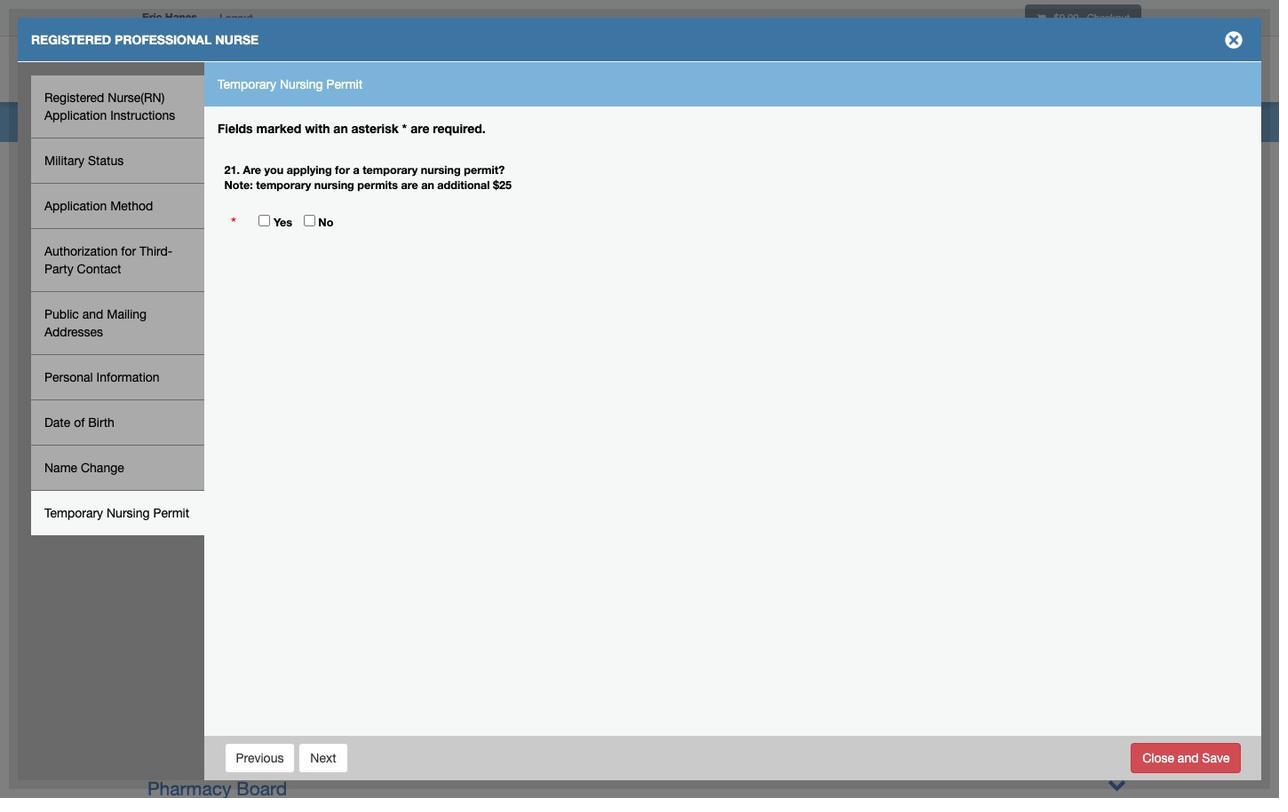 Task type: vqa. For each thing, say whether or not it's contained in the screenshot.
Eric
yes



Task type: describe. For each thing, give the bounding box(es) containing it.
company
[[283, 406, 364, 427]]

1 vertical spatial *
[[231, 214, 236, 232]]

1 vertical spatial temporary
[[256, 179, 311, 192]]

21.
[[224, 163, 240, 176]]

(rn,
[[273, 523, 309, 545]]

professional
[[115, 32, 212, 47]]

occupational therapy board
[[148, 749, 387, 770]]

medical board (physician & surgeon & chiropractor) link
[[148, 465, 582, 486]]

nurse(rn)
[[108, 91, 165, 105]]

(physician
[[274, 465, 359, 486]]

0 horizontal spatial temporary
[[44, 506, 103, 521]]

1 vertical spatial nursing
[[107, 506, 150, 521]]

1 vertical spatial permit
[[153, 506, 189, 521]]

my account link
[[915, 40, 1014, 102]]

personal information
[[44, 371, 160, 385]]

& left nail
[[414, 318, 426, 339]]

limited
[[148, 406, 209, 427]]

and
[[82, 307, 103, 322]]

military status
[[44, 154, 124, 168]]

military
[[44, 154, 85, 168]]

2 vertical spatial nursing
[[148, 523, 212, 545]]

fingerprint
[[313, 377, 403, 398]]

logout
[[219, 12, 253, 23]]

nursing board (rn, lpn & apn) link
[[148, 523, 415, 545]]

corporation
[[218, 494, 318, 515]]

1 medical from the top
[[148, 465, 213, 486]]

Yes checkbox
[[259, 215, 270, 227]]

instructions
[[110, 108, 175, 123]]

chevron down image inside occupational therapy board link
[[1108, 746, 1127, 765]]

marked
[[256, 121, 302, 136]]

0 vertical spatial are
[[411, 121, 430, 136]]

public
[[44, 307, 79, 322]]

no
[[318, 216, 334, 230]]

party
[[44, 262, 73, 276]]

nurse
[[215, 32, 259, 47]]

eric
[[142, 11, 162, 24]]

detective,
[[148, 377, 231, 398]]

& right surgeon
[[456, 465, 468, 486]]

registered
[[44, 91, 104, 105]]

massage
[[148, 435, 223, 457]]

illinois department of financial and professional regulation image
[[133, 40, 538, 97]]

occupational therapy board link
[[148, 746, 1127, 770]]

method
[[110, 199, 153, 213]]

occupational
[[148, 749, 258, 770]]

chiropractor)
[[473, 465, 582, 486]]

2 application from the top
[[44, 199, 107, 213]]

& left alarm
[[408, 377, 420, 398]]

name change
[[44, 461, 124, 475]]

accounting
[[148, 230, 242, 251]]

accounting board link
[[148, 230, 298, 251]]

name
[[44, 461, 77, 475]]

authorization for third- party contact
[[44, 244, 173, 276]]

0 horizontal spatial temporary nursing permit
[[44, 506, 189, 521]]

close window image
[[1220, 26, 1248, 54]]

contact
[[77, 262, 121, 276]]

eric hanes
[[142, 11, 197, 24]]

information
[[96, 371, 160, 385]]

online
[[1028, 65, 1067, 77]]

logout link
[[206, 0, 266, 36]]

an inside 21. are you applying for a temporary nursing permit? note: temporary nursing permits are an additional $25
[[421, 179, 434, 192]]

& right lpn
[[356, 523, 367, 545]]

home
[[870, 65, 901, 77]]

1 vertical spatial therapy
[[264, 749, 331, 770]]

1 horizontal spatial permit
[[326, 77, 363, 92]]

account
[[948, 65, 1000, 77]]

apn)
[[372, 523, 415, 545]]

with
[[305, 121, 330, 136]]

cosmetology,
[[212, 318, 327, 339]]

therapy inside accounting board architecture board collection agency board barber, cosmetology, esthetics & nail technology board dental board detective, security, fingerprint & alarm contractor board limited liability company massage therapy board medical board (physician & surgeon & chiropractor) medical corporation
[[228, 435, 296, 457]]

esthetics
[[332, 318, 409, 339]]

medical corporation link
[[148, 494, 318, 515]]

$0.00 checkout
[[1052, 12, 1130, 23]]

contractor
[[479, 377, 568, 398]]

1 horizontal spatial nursing
[[421, 163, 461, 176]]

my
[[929, 65, 945, 77]]

lpn
[[314, 523, 350, 545]]

$25
[[493, 179, 512, 192]]

agency
[[236, 289, 299, 310]]



Task type: locate. For each thing, give the bounding box(es) containing it.
temporary up "fields"
[[218, 77, 276, 92]]

0 vertical spatial medical
[[148, 465, 213, 486]]

alarm
[[425, 377, 474, 398]]

permit up fields marked with an asterisk * are required.
[[326, 77, 363, 92]]

0 vertical spatial chevron down image
[[1108, 746, 1127, 765]]

* right asterisk
[[402, 121, 407, 136]]

1 vertical spatial for
[[121, 244, 136, 259]]

addresses
[[44, 325, 103, 339]]

nursing down a
[[314, 179, 354, 192]]

0 vertical spatial therapy
[[228, 435, 296, 457]]

temporary up permits
[[363, 163, 418, 176]]

nursing up additional
[[421, 163, 461, 176]]

nursing
[[421, 163, 461, 176], [314, 179, 354, 192]]

yes
[[274, 216, 292, 230]]

21. are you applying for a temporary nursing permit? note: temporary nursing permits are an additional $25
[[224, 163, 512, 192]]

nursing down medical corporation link
[[148, 523, 212, 545]]

0 vertical spatial nursing
[[280, 77, 323, 92]]

dental board link
[[148, 347, 257, 369]]

home link
[[855, 40, 915, 102]]

1 vertical spatial are
[[401, 179, 418, 192]]

temporary down you
[[256, 179, 311, 192]]

third-
[[140, 244, 173, 259]]

0 vertical spatial for
[[335, 163, 350, 176]]

liability
[[214, 406, 277, 427]]

0 horizontal spatial temporary
[[256, 179, 311, 192]]

online services link
[[1014, 40, 1146, 102]]

1 horizontal spatial *
[[402, 121, 407, 136]]

you
[[264, 163, 284, 176]]

0 horizontal spatial permit
[[153, 506, 189, 521]]

1 vertical spatial nursing
[[314, 179, 354, 192]]

status
[[88, 154, 124, 168]]

application
[[44, 108, 107, 123], [44, 199, 107, 213]]

application method
[[44, 199, 153, 213]]

for
[[335, 163, 350, 176], [121, 244, 136, 259]]

required.
[[433, 121, 486, 136]]

1 vertical spatial temporary
[[44, 506, 103, 521]]

1 horizontal spatial temporary
[[363, 163, 418, 176]]

1 vertical spatial an
[[421, 179, 434, 192]]

0 vertical spatial *
[[402, 121, 407, 136]]

nursing
[[280, 77, 323, 92], [107, 506, 150, 521], [148, 523, 212, 545]]

registered
[[31, 32, 111, 47]]

temporary
[[363, 163, 418, 176], [256, 179, 311, 192]]

for inside authorization for third- party contact
[[121, 244, 136, 259]]

for left third-
[[121, 244, 136, 259]]

collection agency board link
[[148, 289, 354, 310]]

technology
[[468, 318, 563, 339]]

1 horizontal spatial an
[[421, 179, 434, 192]]

massage therapy board link
[[148, 435, 352, 457]]

architecture
[[148, 259, 248, 281]]

registered professional nurse
[[31, 32, 259, 47]]

0 vertical spatial permit
[[326, 77, 363, 92]]

a
[[353, 163, 360, 176]]

for inside 21. are you applying for a temporary nursing permit? note: temporary nursing permits are an additional $25
[[335, 163, 350, 176]]

are inside 21. are you applying for a temporary nursing permit? note: temporary nursing permits are an additional $25
[[401, 179, 418, 192]]

shopping cart image
[[1037, 13, 1046, 23]]

0 horizontal spatial for
[[121, 244, 136, 259]]

barber, cosmetology, esthetics & nail technology board link
[[148, 318, 619, 339]]

an right with
[[334, 121, 348, 136]]

0 vertical spatial temporary
[[218, 77, 276, 92]]

architecture board link
[[148, 259, 304, 281]]

an left additional
[[421, 179, 434, 192]]

permits
[[357, 179, 398, 192]]

0 vertical spatial temporary
[[363, 163, 418, 176]]

& left surgeon
[[364, 465, 376, 486]]

surgeon
[[381, 465, 451, 486]]

$0.00
[[1054, 12, 1079, 23]]

limited liability company link
[[148, 406, 364, 427]]

* left yes option
[[231, 214, 236, 232]]

for left a
[[335, 163, 350, 176]]

0 vertical spatial an
[[334, 121, 348, 136]]

application down registered
[[44, 108, 107, 123]]

fields marked with an asterisk * are required.
[[218, 121, 486, 136]]

online services
[[1028, 65, 1123, 77]]

No checkbox
[[303, 215, 315, 227]]

permit down massage
[[153, 506, 189, 521]]

0 horizontal spatial *
[[231, 214, 236, 232]]

0 vertical spatial temporary nursing permit
[[218, 77, 363, 92]]

nursing up with
[[280, 77, 323, 92]]

change
[[81, 461, 124, 475]]

1 vertical spatial application
[[44, 199, 107, 213]]

1 application from the top
[[44, 108, 107, 123]]

note:
[[224, 179, 253, 192]]

0 vertical spatial application
[[44, 108, 107, 123]]

chevron down image
[[1108, 746, 1127, 765], [1108, 776, 1127, 794]]

1 horizontal spatial temporary nursing permit
[[218, 77, 363, 92]]

medical
[[148, 465, 213, 486], [148, 494, 213, 515]]

2 medical from the top
[[148, 494, 213, 515]]

temporary nursing permit up marked
[[218, 77, 363, 92]]

1 vertical spatial medical
[[148, 494, 213, 515]]

are left required.
[[411, 121, 430, 136]]

temporary down the name change
[[44, 506, 103, 521]]

application inside registered nurse(rn) application instructions
[[44, 108, 107, 123]]

are right permits
[[401, 179, 418, 192]]

checkout
[[1087, 12, 1130, 23]]

barber,
[[148, 318, 207, 339]]

hanes
[[165, 11, 197, 24]]

1 chevron down image from the top
[[1108, 746, 1127, 765]]

0 horizontal spatial nursing
[[314, 179, 354, 192]]

mailing
[[107, 307, 147, 322]]

application up authorization
[[44, 199, 107, 213]]

personal
[[44, 371, 93, 385]]

nail
[[431, 318, 463, 339]]

temporary
[[218, 77, 276, 92], [44, 506, 103, 521]]

None button
[[224, 743, 295, 773], [299, 743, 348, 773], [1131, 743, 1242, 773], [224, 743, 295, 773], [299, 743, 348, 773], [1131, 743, 1242, 773]]

fields
[[218, 121, 253, 136]]

collection
[[148, 289, 231, 310]]

public and mailing addresses
[[44, 307, 147, 339]]

1 horizontal spatial for
[[335, 163, 350, 176]]

2 chevron down image from the top
[[1108, 776, 1127, 794]]

0 horizontal spatial an
[[334, 121, 348, 136]]

permit?
[[464, 163, 505, 176]]

detective, security, fingerprint & alarm contractor board link
[[148, 377, 624, 398]]

applying
[[287, 163, 332, 176]]

my account
[[929, 65, 1000, 77]]

dental
[[148, 347, 201, 369]]

temporary nursing permit down change
[[44, 506, 189, 521]]

1 horizontal spatial temporary
[[218, 77, 276, 92]]

0 vertical spatial nursing
[[421, 163, 461, 176]]

registered nurse(rn) application instructions
[[44, 91, 175, 123]]

&
[[414, 318, 426, 339], [408, 377, 420, 398], [364, 465, 376, 486], [456, 465, 468, 486], [356, 523, 367, 545]]

nursing down change
[[107, 506, 150, 521]]

accounting board architecture board collection agency board barber, cosmetology, esthetics & nail technology board dental board detective, security, fingerprint & alarm contractor board limited liability company massage therapy board medical board (physician & surgeon & chiropractor) medical corporation
[[148, 230, 624, 515]]

permit
[[326, 77, 363, 92], [153, 506, 189, 521]]

additional
[[437, 179, 490, 192]]

security,
[[236, 377, 308, 398]]

date of birth
[[44, 416, 114, 430]]

authorization
[[44, 244, 118, 259]]

birth
[[88, 416, 114, 430]]

board
[[247, 230, 298, 251], [253, 259, 304, 281], [304, 289, 354, 310], [568, 318, 619, 339], [206, 347, 257, 369], [574, 377, 624, 398], [301, 435, 352, 457], [218, 465, 269, 486], [217, 523, 268, 545], [337, 749, 387, 770]]

1 vertical spatial temporary nursing permit
[[44, 506, 189, 521]]

1 vertical spatial chevron down image
[[1108, 776, 1127, 794]]

nursing board (rn, lpn & apn)
[[148, 523, 415, 545]]



